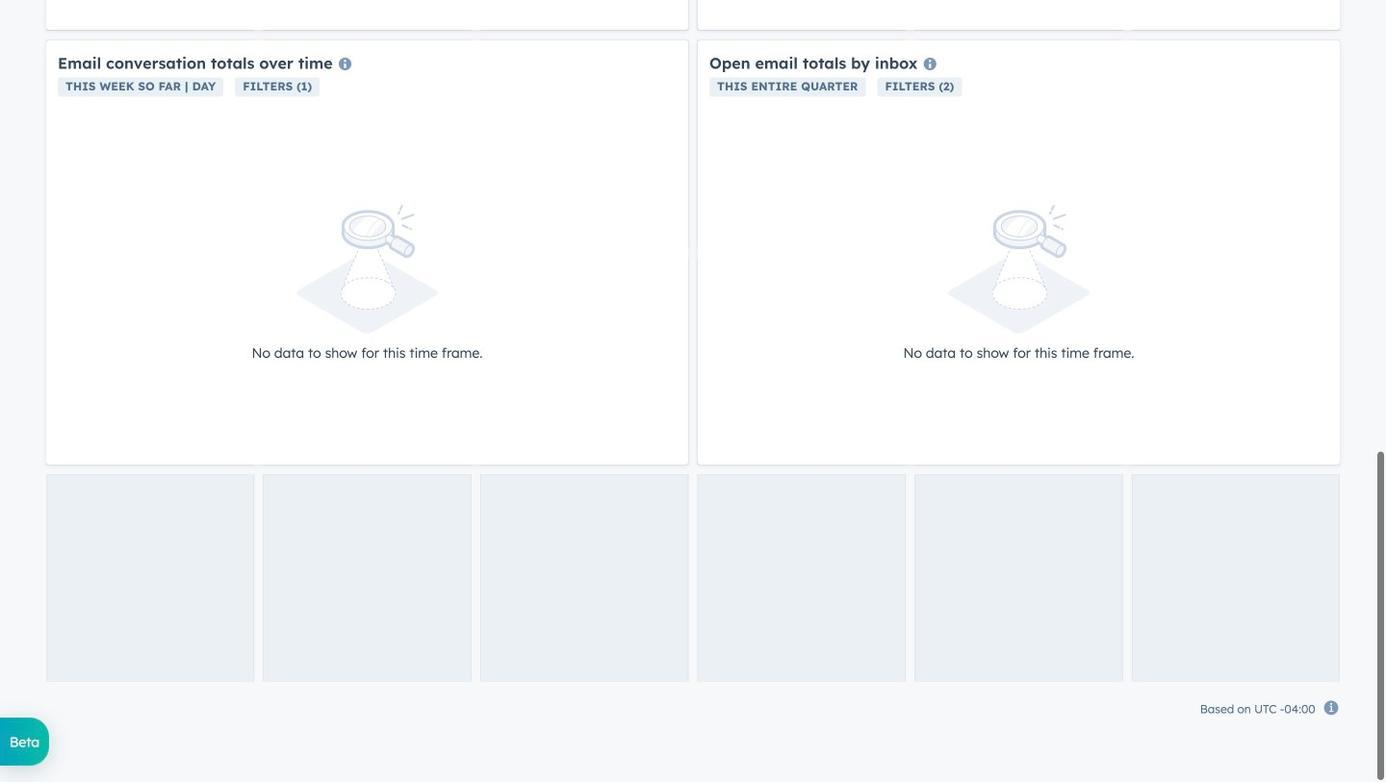 Task type: describe. For each thing, give the bounding box(es) containing it.
open email totals by inbox element
[[698, 40, 1341, 465]]



Task type: locate. For each thing, give the bounding box(es) containing it.
email average time to close by rep element
[[698, 0, 1341, 30]]

email closed totals by rep element
[[46, 0, 689, 30]]

email conversation totals over time element
[[46, 40, 689, 465]]



Task type: vqa. For each thing, say whether or not it's contained in the screenshot.
Email conversation totals over time ELEMENT
yes



